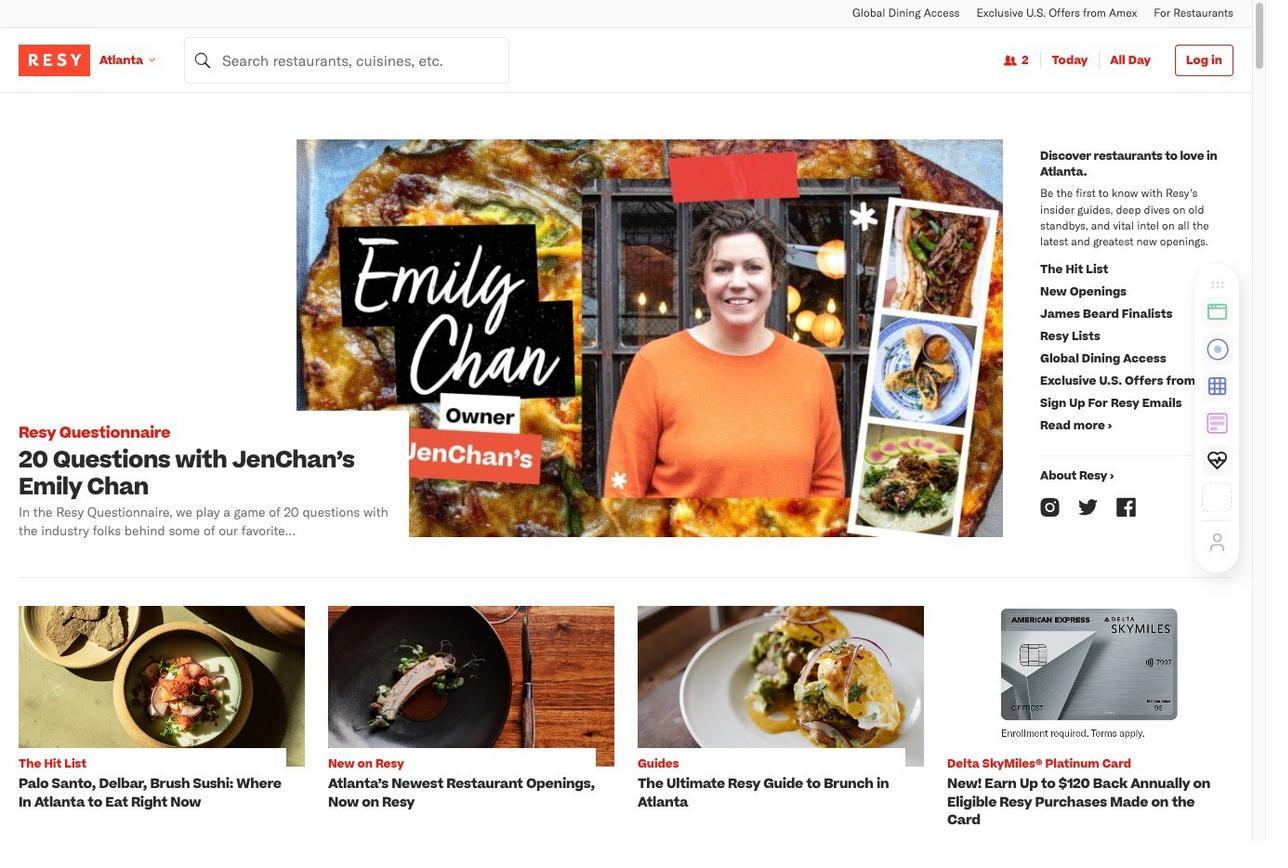 Task type: describe. For each thing, give the bounding box(es) containing it.
in the resy questionnaire, we play a game of 20 questions with the industry folks behind some of our favorite&hellip; element
[[19, 503, 395, 540]]

resy blog content element
[[19, 93, 1234, 841]]

Search restaurants, cuisines, etc. text field
[[184, 37, 509, 83]]

about resy, statistics, and social media links element
[[1031, 139, 1234, 550]]



Task type: locate. For each thing, give the bounding box(es) containing it.
20 questions with jenchan's emily chan - in the resy questionnaire, we play a game of 20 questions with the industry folks behind some of our favorite&hellip; element
[[19, 139, 1031, 550]]

None field
[[184, 37, 509, 83]]



Task type: vqa. For each thing, say whether or not it's contained in the screenshot.
4.8 out of 5 stars image
no



